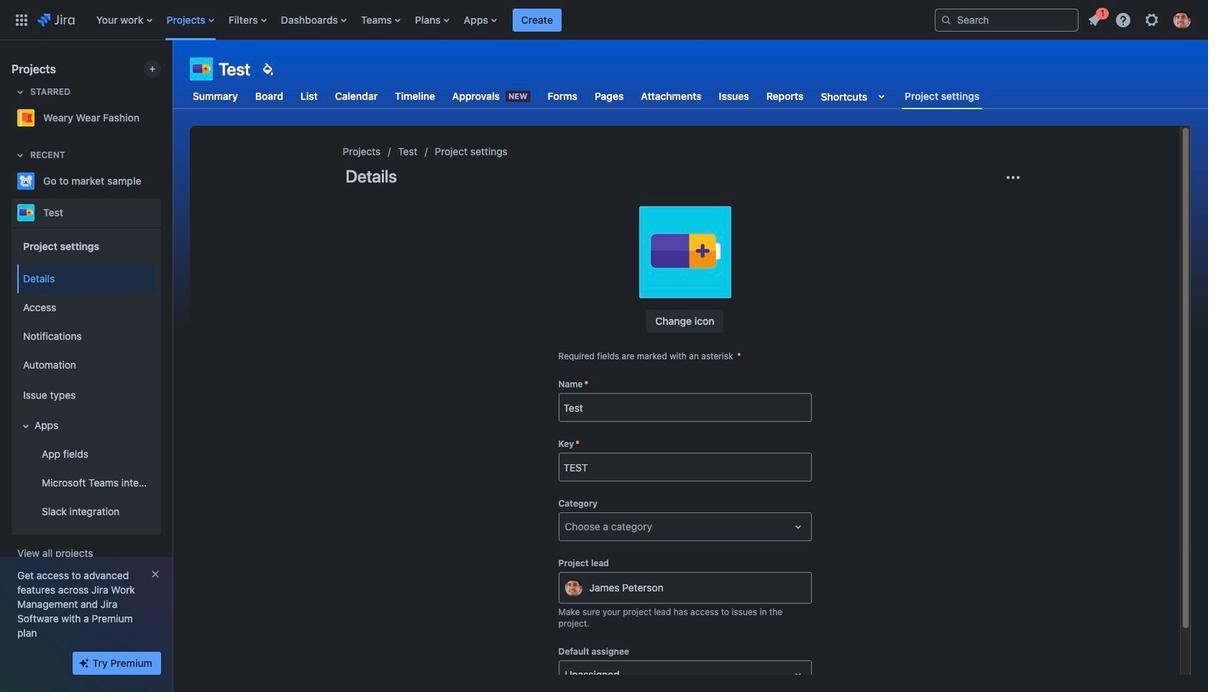 Task type: vqa. For each thing, say whether or not it's contained in the screenshot.
search box
yes



Task type: describe. For each thing, give the bounding box(es) containing it.
2 group from the top
[[14, 260, 155, 531]]

help image
[[1115, 11, 1132, 28]]

open image
[[789, 519, 807, 536]]

0 horizontal spatial list
[[89, 0, 924, 40]]

add to starred image
[[157, 173, 174, 190]]

notifications image
[[1086, 11, 1103, 28]]

expand image
[[17, 418, 35, 435]]

1 group from the top
[[14, 227, 155, 535]]

more image
[[1005, 169, 1022, 186]]

1 horizontal spatial list item
[[1082, 5, 1109, 31]]

settings image
[[1144, 11, 1161, 28]]

collapse starred projects image
[[12, 83, 29, 101]]

remove from starred image
[[157, 109, 174, 127]]

set project background image
[[259, 60, 276, 78]]

Search field
[[935, 8, 1079, 31]]

sidebar navigation image
[[157, 58, 188, 86]]



Task type: locate. For each thing, give the bounding box(es) containing it.
None field
[[559, 395, 811, 421], [559, 455, 811, 481], [559, 395, 811, 421], [559, 455, 811, 481]]

jira image
[[37, 11, 75, 28], [37, 11, 75, 28]]

list item
[[513, 0, 562, 40], [1082, 5, 1109, 31]]

None search field
[[935, 8, 1079, 31]]

close premium upgrade banner image
[[150, 569, 161, 581]]

0 horizontal spatial list item
[[513, 0, 562, 40]]

1 horizontal spatial list
[[1082, 5, 1200, 33]]

None text field
[[565, 520, 568, 535], [565, 668, 568, 683], [565, 520, 568, 535], [565, 668, 568, 683]]

group
[[14, 227, 155, 535], [14, 260, 155, 531]]

banner
[[0, 0, 1208, 40]]

project avatar image
[[639, 206, 731, 299]]

tab list
[[181, 83, 991, 109]]

open image
[[789, 667, 807, 684]]

list
[[89, 0, 924, 40], [1082, 5, 1200, 33]]

create project image
[[147, 63, 158, 75]]

add to starred image
[[157, 204, 174, 222]]

appswitcher icon image
[[13, 11, 30, 28]]

collapse recent projects image
[[12, 147, 29, 164]]

your profile and settings image
[[1174, 11, 1191, 28]]

primary element
[[9, 0, 924, 40]]

search image
[[941, 14, 952, 26]]



